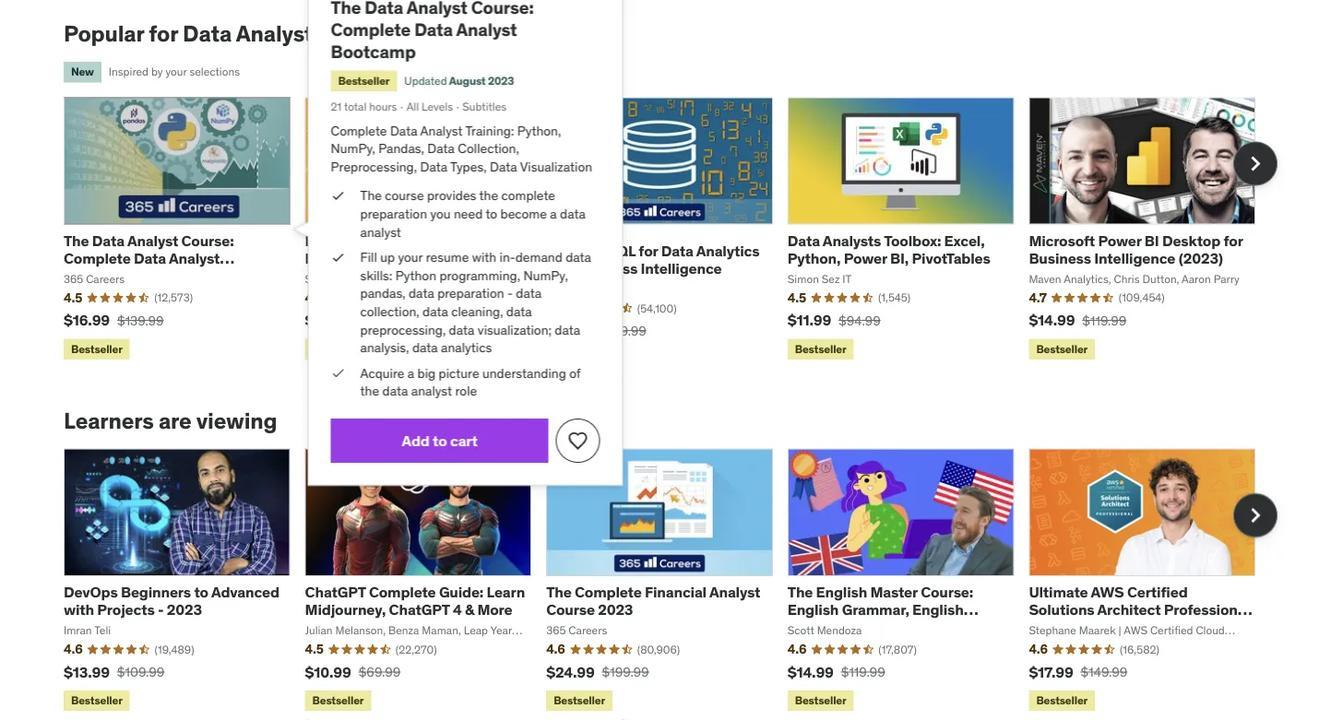 Task type: vqa. For each thing, say whether or not it's contained in the screenshot.
211,249 STUDENTS
no



Task type: describe. For each thing, give the bounding box(es) containing it.
course
[[546, 601, 595, 620]]

1 horizontal spatial bestseller
[[338, 74, 390, 88]]

the english master course: english grammar, english speaking link
[[788, 583, 979, 637]]

august
[[449, 74, 486, 88]]

resume
[[426, 249, 469, 266]]

carousel element containing devops beginners to advanced with projects - 2023
[[64, 449, 1278, 715]]

21 total hours
[[331, 99, 397, 114]]

analyst inside the course provides the complete preparation you need to become a data analyst
[[360, 224, 401, 240]]

projects
[[97, 601, 155, 620]]

data right demand
[[566, 249, 591, 266]]

fill
[[360, 249, 377, 266]]

the for the complete financial analyst course 2023 link
[[546, 583, 572, 602]]

ultimate
[[1029, 583, 1088, 602]]

the english master course: english grammar, english speaking
[[788, 583, 974, 637]]

4
[[453, 601, 462, 620]]

data up 'careers'
[[92, 231, 124, 250]]

bi,
[[891, 249, 909, 268]]

- inside fill up your resume with in-demand data skills: python programming, numpy, pandas, data preparation - data collection, data cleaning, data preprocessing, data visualization; data analysis, data analytics
[[507, 285, 513, 302]]

sql
[[546, 241, 575, 260]]

data inside the course provides the complete preparation you need to become a data analyst
[[560, 206, 586, 222]]

wishlist image
[[567, 430, 589, 452]]

midjourney,
[[305, 601, 386, 620]]

complete data analyst training: python, numpy, pandas, data collection, preprocessing, data types, data visualization
[[331, 122, 593, 175]]

edit occupation button
[[339, 28, 434, 45]]

the inside the course provides the complete preparation you need to become a data analyst
[[479, 187, 498, 204]]

analyst inside complete data analyst training: python, numpy, pandas, data collection, preprocessing, data types, data visualization
[[420, 122, 463, 139]]

types,
[[450, 158, 487, 175]]

data up updated
[[414, 18, 453, 40]]

the course provides the complete preparation you need to become a data analyst
[[360, 187, 586, 240]]

demand
[[516, 249, 563, 266]]

collection,
[[360, 303, 420, 320]]

preparation inside fill up your resume with in-demand data skills: python programming, numpy, pandas, data preparation - data collection, data cleaning, data preprocessing, data visualization; data analysis, data analytics
[[438, 285, 504, 302]]

analytics
[[441, 339, 492, 356]]

aws
[[1091, 583, 1124, 602]]

carousel element containing the data analyst course: complete data analyst bootcamp
[[64, 97, 1278, 363]]

excel,
[[945, 231, 985, 250]]

cleaning,
[[451, 303, 503, 320]]

microsoft power bi desktop for business intelligence (2023) link
[[1029, 231, 1243, 268]]

365 careers
[[64, 272, 125, 286]]

to inside button
[[433, 431, 447, 450]]

the inside the acquire a big picture understanding of the data analyst role
[[360, 383, 379, 400]]

provides
[[427, 187, 476, 204]]

of
[[569, 365, 581, 382]]

devops beginners to advanced with projects - 2023
[[64, 583, 280, 620]]

subtitles
[[463, 99, 507, 114]]

english up the speaking
[[816, 583, 867, 602]]

business inside microsoft power bi desktop for business intelligence (2023)
[[1029, 249, 1092, 268]]

$16.99
[[64, 311, 110, 330]]

learners
[[64, 407, 154, 434]]

a inside the acquire a big picture understanding of the data analyst role
[[408, 365, 415, 382]]

data up visualization;
[[506, 303, 532, 320]]

data up big
[[412, 339, 438, 356]]

certified
[[1128, 583, 1188, 602]]

your for by
[[166, 65, 187, 79]]

(2023)
[[1179, 249, 1223, 268]]

data up the pandas,
[[390, 122, 418, 139]]

all
[[407, 99, 419, 114]]

analysts inside data analysts toolbox: excel, python, power bi, pivottables
[[823, 231, 881, 250]]

data analysts toolbox: excel, python, power bi, pivottables
[[788, 231, 991, 268]]

complete
[[501, 187, 556, 204]]

microsoft power bi desktop for business intelligence (2023)
[[1029, 231, 1243, 268]]

updated
[[404, 74, 447, 88]]

inspired
[[109, 65, 149, 79]]

solutions
[[1029, 601, 1095, 620]]

become
[[501, 206, 547, 222]]

data up "edit occupation"
[[365, 0, 403, 18]]

speaking
[[788, 618, 853, 637]]

your for up
[[398, 249, 423, 266]]

grammar,
[[842, 601, 910, 620]]

toolbox:
[[884, 231, 941, 250]]

business inside sql - mysql for data analytics and business intelligence
[[575, 259, 638, 278]]

&
[[465, 601, 474, 620]]

levels
[[422, 99, 453, 114]]

are
[[159, 407, 192, 434]]

0 horizontal spatial chatgpt
[[305, 583, 366, 602]]

total
[[344, 99, 367, 114]]

the complete financial analyst course 2023
[[546, 583, 760, 620]]

preparation inside the course provides the complete preparation you need to become a data analyst
[[360, 206, 427, 222]]

skills:
[[360, 267, 392, 284]]

numpy, inside fill up your resume with in-demand data skills: python programming, numpy, pandas, data preparation - data collection, data cleaning, data preprocessing, data visualization; data analysis, data analytics
[[524, 267, 568, 284]]

data inside the acquire a big picture understanding of the data analyst role
[[383, 383, 408, 400]]

role
[[455, 383, 477, 400]]

programming,
[[440, 267, 520, 284]]

$16.99 $139.99
[[64, 311, 164, 330]]

xsmall image for acquire
[[331, 364, 346, 383]]

desktop
[[1163, 231, 1221, 250]]

ultimate aws certified solutions architect professional 2023
[[1029, 583, 1250, 637]]

preprocessing,
[[331, 158, 417, 175]]

complete inside the complete financial analyst course 2023
[[575, 583, 642, 602]]

the data analyst course: complete data analyst bootcamp link for (12,573)
[[64, 231, 235, 285]]

more
[[477, 601, 512, 620]]

up
[[380, 249, 395, 266]]

analysis,
[[360, 339, 409, 356]]

edit occupation
[[339, 28, 434, 45]]

data down collection, on the top of page
[[490, 158, 517, 175]]

course: inside the english master course: english grammar, english speaking
[[921, 583, 974, 602]]

acquire a big picture understanding of the data analyst role
[[360, 365, 581, 400]]

to inside devops beginners to advanced with projects - 2023
[[194, 583, 208, 602]]

popular
[[64, 19, 144, 47]]

big
[[418, 365, 436, 382]]

analyst inside the complete financial analyst course 2023
[[709, 583, 760, 602]]



Task type: locate. For each thing, give the bounding box(es) containing it.
the inside the course provides the complete preparation you need to become a data analyst
[[360, 187, 382, 204]]

microsoft
[[1029, 231, 1095, 250]]

0 vertical spatial bootcamp
[[331, 40, 416, 63]]

0 vertical spatial numpy,
[[331, 140, 375, 157]]

inspired by your selections
[[109, 65, 240, 79]]

0 horizontal spatial bestseller
[[71, 342, 122, 356]]

python, inside complete data analyst training: python, numpy, pandas, data collection, preprocessing, data types, data visualization
[[517, 122, 561, 139]]

numpy, up preprocessing,
[[331, 140, 375, 157]]

occupation
[[366, 28, 434, 45]]

the down acquire
[[360, 383, 379, 400]]

2023
[[488, 74, 514, 88], [167, 601, 202, 620], [598, 601, 633, 620], [1029, 618, 1064, 637]]

add to cart button
[[331, 419, 549, 463]]

0 horizontal spatial analysts
[[236, 19, 324, 47]]

1 xsmall image from the top
[[331, 187, 346, 205]]

the for the data analyst course: complete data analyst bootcamp link corresponding to all levels
[[331, 0, 361, 18]]

power inside microsoft power bi desktop for business intelligence (2023)
[[1098, 231, 1142, 250]]

for inside sql - mysql for data analytics and business intelligence
[[639, 241, 658, 260]]

2 vertical spatial course:
[[921, 583, 974, 602]]

chatgpt complete guide: learn midjourney, chatgpt 4 & more
[[305, 583, 525, 620]]

learn
[[487, 583, 525, 602]]

2023 inside the complete financial analyst course 2023
[[598, 601, 633, 620]]

1 horizontal spatial your
[[398, 249, 423, 266]]

pivottables
[[912, 249, 991, 268]]

chatgpt
[[305, 583, 366, 602], [389, 601, 450, 620]]

analyst
[[407, 0, 467, 18], [456, 18, 517, 40], [420, 122, 463, 139], [127, 231, 178, 250], [169, 249, 220, 268], [709, 583, 760, 602]]

viewing
[[196, 407, 277, 434]]

master
[[871, 583, 918, 602]]

0 horizontal spatial numpy,
[[331, 140, 375, 157]]

0 vertical spatial to
[[486, 206, 497, 222]]

course: right master
[[921, 583, 974, 602]]

1 horizontal spatial to
[[433, 431, 447, 450]]

0 horizontal spatial to
[[194, 583, 208, 602]]

the data analyst course: complete data analyst bootcamp for all levels
[[331, 0, 534, 63]]

data left analytics
[[661, 241, 694, 260]]

analytics
[[696, 241, 760, 260]]

intelligence left (2023)
[[1095, 249, 1176, 268]]

edit
[[339, 28, 364, 45]]

collection,
[[458, 140, 519, 157]]

1 carousel element from the top
[[64, 97, 1278, 363]]

analyst up up on the top of page
[[360, 224, 401, 240]]

1 horizontal spatial the data analyst course: complete data analyst bootcamp link
[[331, 0, 534, 63]]

0 vertical spatial analyst
[[360, 224, 401, 240]]

beginners
[[121, 583, 191, 602]]

bi
[[1145, 231, 1159, 250]]

analysts left bi, at top
[[823, 231, 881, 250]]

preparation
[[360, 206, 427, 222], [438, 285, 504, 302]]

intelligence inside microsoft power bi desktop for business intelligence (2023)
[[1095, 249, 1176, 268]]

1 horizontal spatial analyst
[[411, 383, 452, 400]]

0 vertical spatial python,
[[517, 122, 561, 139]]

course:
[[471, 0, 534, 18], [181, 231, 234, 250], [921, 583, 974, 602]]

with for projects
[[64, 601, 94, 620]]

python
[[396, 267, 436, 284]]

1 vertical spatial the data analyst course: complete data analyst bootcamp link
[[64, 231, 235, 285]]

2 horizontal spatial -
[[578, 241, 584, 260]]

2 vertical spatial xsmall image
[[331, 364, 346, 383]]

data up provides
[[420, 158, 448, 175]]

bootcamp for (12,573)
[[64, 267, 135, 285]]

numpy,
[[331, 140, 375, 157], [524, 267, 568, 284]]

updated august 2023
[[404, 74, 514, 88]]

to left the "advanced"
[[194, 583, 208, 602]]

1 horizontal spatial bootcamp
[[331, 40, 416, 63]]

the up '365'
[[64, 231, 89, 250]]

data up selections
[[183, 19, 232, 47]]

- right projects
[[158, 601, 164, 620]]

python, inside data analysts toolbox: excel, python, power bi, pivottables
[[788, 249, 841, 268]]

2023 down ultimate
[[1029, 618, 1064, 637]]

power left bi
[[1098, 231, 1142, 250]]

data down python
[[409, 285, 434, 302]]

the
[[479, 187, 498, 204], [360, 383, 379, 400]]

analyst down big
[[411, 383, 452, 400]]

bestseller up 21 total hours
[[338, 74, 390, 88]]

1 horizontal spatial for
[[639, 241, 658, 260]]

data down demand
[[516, 285, 542, 302]]

data up sql
[[560, 206, 586, 222]]

the up the need
[[479, 187, 498, 204]]

your
[[166, 65, 187, 79], [398, 249, 423, 266]]

sql - mysql for data analytics and business intelligence
[[546, 241, 760, 278]]

the down preprocessing,
[[360, 187, 382, 204]]

the for the english master course: english grammar, english speaking link
[[788, 583, 813, 602]]

data up (12,573)
[[134, 249, 166, 268]]

data inside sql - mysql for data analytics and business intelligence
[[661, 241, 694, 260]]

data down acquire
[[383, 383, 408, 400]]

1 vertical spatial the data analyst course: complete data analyst bootcamp
[[64, 231, 234, 285]]

1 horizontal spatial -
[[507, 285, 513, 302]]

english left grammar, at the bottom right of page
[[788, 601, 839, 620]]

intelligence inside sql - mysql for data analytics and business intelligence
[[641, 259, 722, 278]]

analysts left edit
[[236, 19, 324, 47]]

the right the "learn"
[[546, 583, 572, 602]]

course: up (12,573)
[[181, 231, 234, 250]]

the up edit
[[331, 0, 361, 18]]

complete inside complete data analyst training: python, numpy, pandas, data collection, preprocessing, data types, data visualization
[[331, 122, 387, 139]]

2 horizontal spatial course:
[[921, 583, 974, 602]]

numpy, inside complete data analyst training: python, numpy, pandas, data collection, preprocessing, data types, data visualization
[[331, 140, 375, 157]]

1 vertical spatial your
[[398, 249, 423, 266]]

with inside fill up your resume with in-demand data skills: python programming, numpy, pandas, data preparation - data collection, data cleaning, data preprocessing, data visualization; data analysis, data analytics
[[472, 249, 497, 266]]

the data analyst course: complete data analyst bootcamp
[[331, 0, 534, 63], [64, 231, 234, 285]]

the inside the complete financial analyst course 2023
[[546, 583, 572, 602]]

complete up updated
[[331, 18, 411, 40]]

0 horizontal spatial a
[[408, 365, 415, 382]]

training:
[[465, 122, 514, 139]]

in-
[[500, 249, 516, 266]]

1 vertical spatial the
[[360, 383, 379, 400]]

2 vertical spatial -
[[158, 601, 164, 620]]

4.5
[[64, 289, 82, 306]]

complete left financial
[[575, 583, 642, 602]]

for
[[149, 19, 178, 47], [1224, 231, 1243, 250], [639, 241, 658, 260]]

xsmall image
[[331, 187, 346, 205], [331, 249, 346, 267], [331, 364, 346, 383]]

preparation down course
[[360, 206, 427, 222]]

professional
[[1164, 601, 1250, 620]]

0 vertical spatial your
[[166, 65, 187, 79]]

next image
[[1241, 501, 1271, 530]]

2 horizontal spatial for
[[1224, 231, 1243, 250]]

with up programming,
[[472, 249, 497, 266]]

all levels
[[407, 99, 453, 114]]

0 horizontal spatial analyst
[[360, 224, 401, 240]]

$139.99
[[117, 312, 164, 329]]

2023 inside devops beginners to advanced with projects - 2023
[[167, 601, 202, 620]]

data up the analytics
[[449, 321, 475, 338]]

0 horizontal spatial -
[[158, 601, 164, 620]]

1 vertical spatial carousel element
[[64, 449, 1278, 715]]

financial
[[645, 583, 707, 602]]

power inside data analysts toolbox: excel, python, power bi, pivottables
[[844, 249, 887, 268]]

1 vertical spatial a
[[408, 365, 415, 382]]

your right by
[[166, 65, 187, 79]]

1 horizontal spatial business
[[1029, 249, 1092, 268]]

a inside the course provides the complete preparation you need to become a data analyst
[[550, 206, 557, 222]]

the up the speaking
[[788, 583, 813, 602]]

intelligence right mysql
[[641, 259, 722, 278]]

and
[[546, 259, 572, 278]]

for right mysql
[[639, 241, 658, 260]]

2 horizontal spatial to
[[486, 206, 497, 222]]

12573 reviews element
[[154, 290, 193, 306]]

1 horizontal spatial the
[[479, 187, 498, 204]]

careers
[[86, 272, 125, 286]]

python, left bi, at top
[[788, 249, 841, 268]]

1 horizontal spatial a
[[550, 206, 557, 222]]

0 vertical spatial course:
[[471, 0, 534, 18]]

1 vertical spatial xsmall image
[[331, 249, 346, 267]]

1 vertical spatial preparation
[[438, 285, 504, 302]]

the complete financial analyst course 2023 link
[[546, 583, 760, 620]]

0 vertical spatial the data analyst course: complete data analyst bootcamp
[[331, 0, 534, 63]]

analyst
[[360, 224, 401, 240], [411, 383, 452, 400]]

2023 right the course
[[598, 601, 633, 620]]

data up of on the bottom left
[[555, 321, 581, 338]]

1 horizontal spatial intelligence
[[1095, 249, 1176, 268]]

0 horizontal spatial python,
[[517, 122, 561, 139]]

xsmall image left fill
[[331, 249, 346, 267]]

visualization;
[[478, 321, 552, 338]]

0 horizontal spatial the
[[360, 383, 379, 400]]

to inside the course provides the complete preparation you need to become a data analyst
[[486, 206, 497, 222]]

1 horizontal spatial preparation
[[438, 285, 504, 302]]

complete down total
[[331, 122, 387, 139]]

add to cart
[[402, 431, 478, 450]]

the data analyst course: complete data analyst bootcamp for (12,573)
[[64, 231, 234, 285]]

1 horizontal spatial with
[[472, 249, 497, 266]]

cart
[[450, 431, 478, 450]]

python, up visualization
[[517, 122, 561, 139]]

2023 up subtitles on the left top of the page
[[488, 74, 514, 88]]

1 vertical spatial python,
[[788, 249, 841, 268]]

data up "types,"
[[428, 140, 455, 157]]

analyst inside the acquire a big picture understanding of the data analyst role
[[411, 383, 452, 400]]

xsmall image for fill
[[331, 249, 346, 267]]

power left bi, at top
[[844, 249, 887, 268]]

bootcamp up 4.5
[[64, 267, 135, 285]]

add
[[402, 431, 430, 450]]

devops beginners to advanced with projects - 2023 link
[[64, 583, 280, 620]]

0 horizontal spatial your
[[166, 65, 187, 79]]

1 horizontal spatial power
[[1098, 231, 1142, 250]]

1 vertical spatial analysts
[[823, 231, 881, 250]]

bestseller
[[338, 74, 390, 88], [71, 342, 122, 356]]

complete inside chatgpt complete guide: learn midjourney, chatgpt 4 & more
[[369, 583, 436, 602]]

1 horizontal spatial course:
[[471, 0, 534, 18]]

bootcamp up 21 total hours
[[331, 40, 416, 63]]

0 horizontal spatial power
[[844, 249, 887, 268]]

- inside devops beginners to advanced with projects - 2023
[[158, 601, 164, 620]]

the data analyst course: complete data analyst bootcamp link up updated
[[331, 0, 534, 63]]

with left projects
[[64, 601, 94, 620]]

need
[[454, 206, 483, 222]]

0 vertical spatial carousel element
[[64, 97, 1278, 363]]

1 horizontal spatial chatgpt
[[389, 601, 450, 620]]

data inside data analysts toolbox: excel, python, power bi, pivottables
[[788, 231, 820, 250]]

1 vertical spatial course:
[[181, 231, 234, 250]]

-
[[578, 241, 584, 260], [507, 285, 513, 302], [158, 601, 164, 620]]

- inside sql - mysql for data analytics and business intelligence
[[578, 241, 584, 260]]

data
[[365, 0, 403, 18], [414, 18, 453, 40], [183, 19, 232, 47], [390, 122, 418, 139], [428, 140, 455, 157], [420, 158, 448, 175], [490, 158, 517, 175], [92, 231, 124, 250], [788, 231, 820, 250], [661, 241, 694, 260], [134, 249, 166, 268]]

chatgpt right the "advanced"
[[305, 583, 366, 602]]

bootcamp for all levels
[[331, 40, 416, 63]]

2023 right projects
[[167, 601, 202, 620]]

preparation up cleaning, on the left
[[438, 285, 504, 302]]

sql - mysql for data analytics and business intelligence link
[[546, 241, 760, 278]]

carousel element
[[64, 97, 1278, 363], [64, 449, 1278, 715]]

mysql
[[587, 241, 636, 260]]

course: up august
[[471, 0, 534, 18]]

python, for complete data analyst training: python, numpy, pandas, data collection, preprocessing, data types, data visualization
[[517, 122, 561, 139]]

1 horizontal spatial numpy,
[[524, 267, 568, 284]]

- down programming,
[[507, 285, 513, 302]]

xsmall image for the
[[331, 187, 346, 205]]

acquire
[[360, 365, 405, 382]]

0 horizontal spatial the data analyst course: complete data analyst bootcamp link
[[64, 231, 235, 285]]

your inside fill up your resume with in-demand data skills: python programming, numpy, pandas, data preparation - data collection, data cleaning, data preprocessing, data visualization; data analysis, data analytics
[[398, 249, 423, 266]]

course: for all levels
[[471, 0, 534, 18]]

0 vertical spatial xsmall image
[[331, 187, 346, 205]]

data up preprocessing,
[[423, 303, 448, 320]]

complete left 4
[[369, 583, 436, 602]]

the data analyst course: complete data analyst bootcamp link for all levels
[[331, 0, 534, 63]]

xsmall image down preprocessing,
[[331, 187, 346, 205]]

21
[[331, 99, 342, 114]]

preprocessing,
[[360, 321, 446, 338]]

2023 inside ultimate aws certified solutions architect professional 2023
[[1029, 618, 1064, 637]]

for inside microsoft power bi desktop for business intelligence (2023)
[[1224, 231, 1243, 250]]

a right 'become'
[[550, 206, 557, 222]]

the inside the english master course: english grammar, english speaking
[[788, 583, 813, 602]]

the data analyst course: complete data analyst bootcamp up (12,573)
[[64, 231, 234, 285]]

guide:
[[439, 583, 484, 602]]

1 vertical spatial analyst
[[411, 383, 452, 400]]

0 vertical spatial the
[[479, 187, 498, 204]]

with for in-
[[472, 249, 497, 266]]

1 horizontal spatial python,
[[788, 249, 841, 268]]

python, for data analysts toolbox: excel, python, power bi, pivottables
[[788, 249, 841, 268]]

1 vertical spatial with
[[64, 601, 94, 620]]

0 horizontal spatial course:
[[181, 231, 234, 250]]

0 vertical spatial with
[[472, 249, 497, 266]]

a left big
[[408, 365, 415, 382]]

your up python
[[398, 249, 423, 266]]

0 vertical spatial a
[[550, 206, 557, 222]]

0 vertical spatial the data analyst course: complete data analyst bootcamp link
[[331, 0, 534, 63]]

the data analyst course: complete data analyst bootcamp up updated
[[331, 0, 534, 63]]

0 horizontal spatial for
[[149, 19, 178, 47]]

pandas,
[[379, 140, 424, 157]]

the for (12,573) the data analyst course: complete data analyst bootcamp link
[[64, 231, 89, 250]]

selections
[[190, 65, 240, 79]]

0 horizontal spatial business
[[575, 259, 638, 278]]

365
[[64, 272, 83, 286]]

1 vertical spatial bestseller
[[71, 342, 122, 356]]

chatgpt left 4
[[389, 601, 450, 620]]

2 vertical spatial to
[[194, 583, 208, 602]]

0 horizontal spatial with
[[64, 601, 94, 620]]

chatgpt complete guide: learn midjourney, chatgpt 4 & more link
[[305, 583, 525, 620]]

1 vertical spatial bootcamp
[[64, 267, 135, 285]]

1 vertical spatial numpy,
[[524, 267, 568, 284]]

devops
[[64, 583, 118, 602]]

0 horizontal spatial bootcamp
[[64, 267, 135, 285]]

0 vertical spatial -
[[578, 241, 584, 260]]

english right grammar, at the bottom right of page
[[913, 601, 964, 620]]

2 xsmall image from the top
[[331, 249, 346, 267]]

learners are viewing
[[64, 407, 277, 434]]

course: for (12,573)
[[181, 231, 234, 250]]

ultimate aws certified solutions architect professional 2023 link
[[1029, 583, 1253, 637]]

1 horizontal spatial analysts
[[823, 231, 881, 250]]

visualization
[[520, 158, 593, 175]]

you
[[430, 206, 451, 222]]

0 vertical spatial analysts
[[236, 19, 324, 47]]

1 vertical spatial to
[[433, 431, 447, 450]]

1 vertical spatial -
[[507, 285, 513, 302]]

next image
[[1241, 149, 1271, 178]]

to left cart
[[433, 431, 447, 450]]

with inside devops beginners to advanced with projects - 2023
[[64, 601, 94, 620]]

bestseller down $16.99
[[71, 342, 122, 356]]

- right sql
[[578, 241, 584, 260]]

numpy, down demand
[[524, 267, 568, 284]]

0 horizontal spatial intelligence
[[641, 259, 722, 278]]

pandas,
[[360, 285, 406, 302]]

picture
[[439, 365, 479, 382]]

for up by
[[149, 19, 178, 47]]

the data analyst course: complete data analyst bootcamp link up (12,573)
[[64, 231, 235, 285]]

2 carousel element from the top
[[64, 449, 1278, 715]]

architect
[[1098, 601, 1161, 620]]

complete up 365 careers
[[64, 249, 131, 268]]

course
[[385, 187, 424, 204]]

0 vertical spatial bestseller
[[338, 74, 390, 88]]

0 vertical spatial preparation
[[360, 206, 427, 222]]

xsmall image left acquire
[[331, 364, 346, 383]]

intelligence
[[1095, 249, 1176, 268], [641, 259, 722, 278]]

data right analytics
[[788, 231, 820, 250]]

for right (2023)
[[1224, 231, 1243, 250]]

0 horizontal spatial preparation
[[360, 206, 427, 222]]

3 xsmall image from the top
[[331, 364, 346, 383]]

to right the need
[[486, 206, 497, 222]]

data
[[560, 206, 586, 222], [566, 249, 591, 266], [409, 285, 434, 302], [516, 285, 542, 302], [423, 303, 448, 320], [506, 303, 532, 320], [449, 321, 475, 338], [555, 321, 581, 338], [412, 339, 438, 356], [383, 383, 408, 400]]

1 horizontal spatial the data analyst course: complete data analyst bootcamp
[[331, 0, 534, 63]]

0 horizontal spatial the data analyst course: complete data analyst bootcamp
[[64, 231, 234, 285]]



